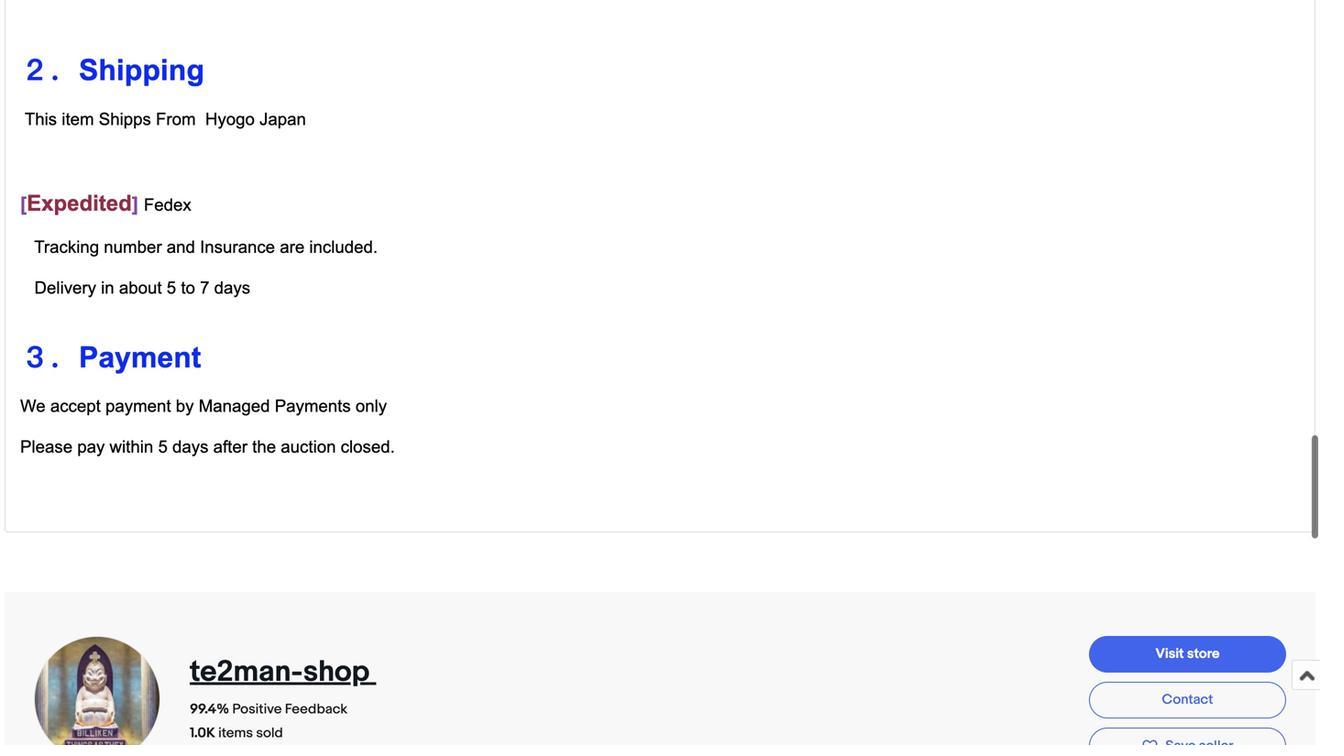 Task type: vqa. For each thing, say whether or not it's contained in the screenshot.
the top Money
no



Task type: describe. For each thing, give the bounding box(es) containing it.
99.4% positive feedback 1.0k items sold
[[190, 701, 348, 742]]

te2man-shop
[[190, 655, 370, 690]]

te2man shop image
[[33, 635, 161, 745]]

items
[[218, 725, 253, 742]]

store
[[1187, 646, 1220, 662]]

visit store
[[1156, 646, 1220, 662]]

contact link
[[1089, 682, 1286, 719]]

te2man-
[[190, 655, 303, 690]]

visit
[[1156, 646, 1184, 662]]



Task type: locate. For each thing, give the bounding box(es) containing it.
visit store link
[[1089, 636, 1286, 673]]

shop
[[303, 655, 370, 690]]

contact
[[1162, 692, 1213, 708]]

feedback
[[285, 701, 348, 718]]

te2man-shop link
[[190, 655, 376, 690]]

positive
[[232, 701, 282, 718]]

sold
[[256, 725, 283, 742]]

99.4%
[[190, 701, 229, 718]]

1.0k
[[190, 725, 215, 742]]



